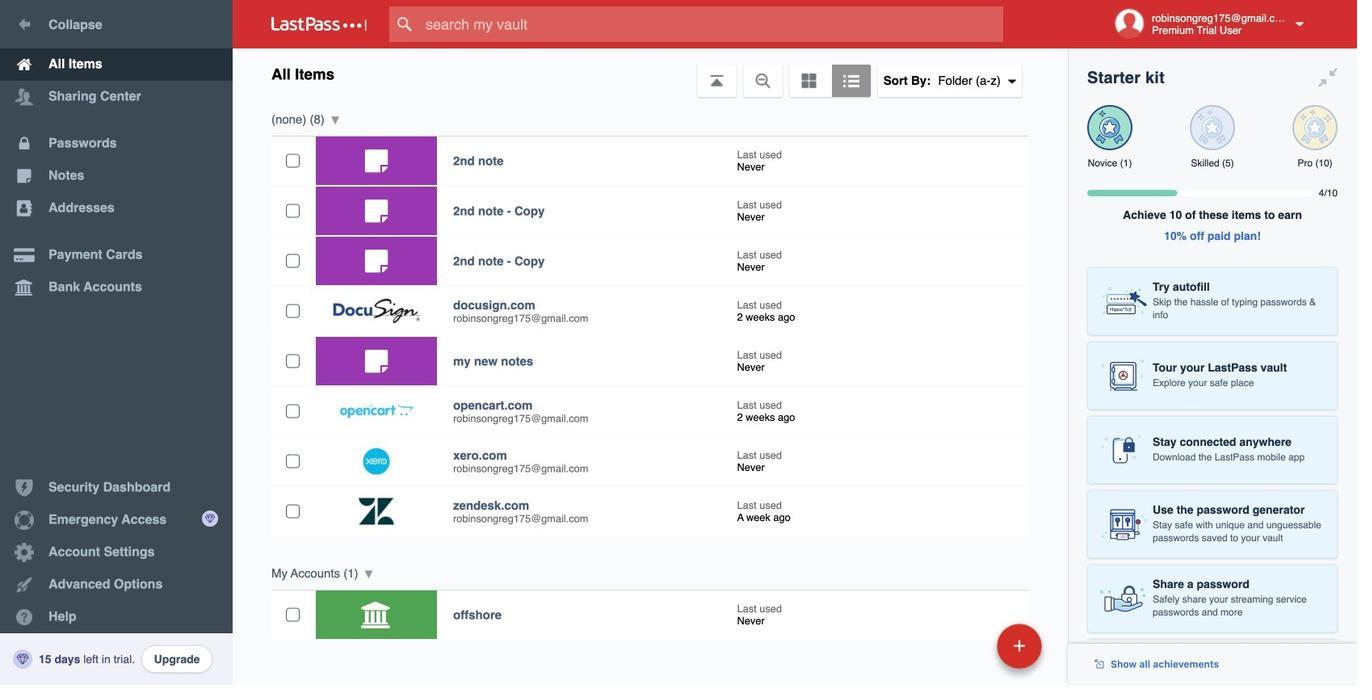 Task type: locate. For each thing, give the bounding box(es) containing it.
new item element
[[886, 623, 1048, 669]]

main navigation navigation
[[0, 0, 233, 685]]

search my vault text field
[[389, 6, 1035, 42]]

lastpass image
[[272, 17, 367, 32]]

vault options navigation
[[233, 48, 1068, 97]]



Task type: describe. For each thing, give the bounding box(es) containing it.
Search search field
[[389, 6, 1035, 42]]

new item navigation
[[886, 619, 1052, 685]]



Task type: vqa. For each thing, say whether or not it's contained in the screenshot.
alert
no



